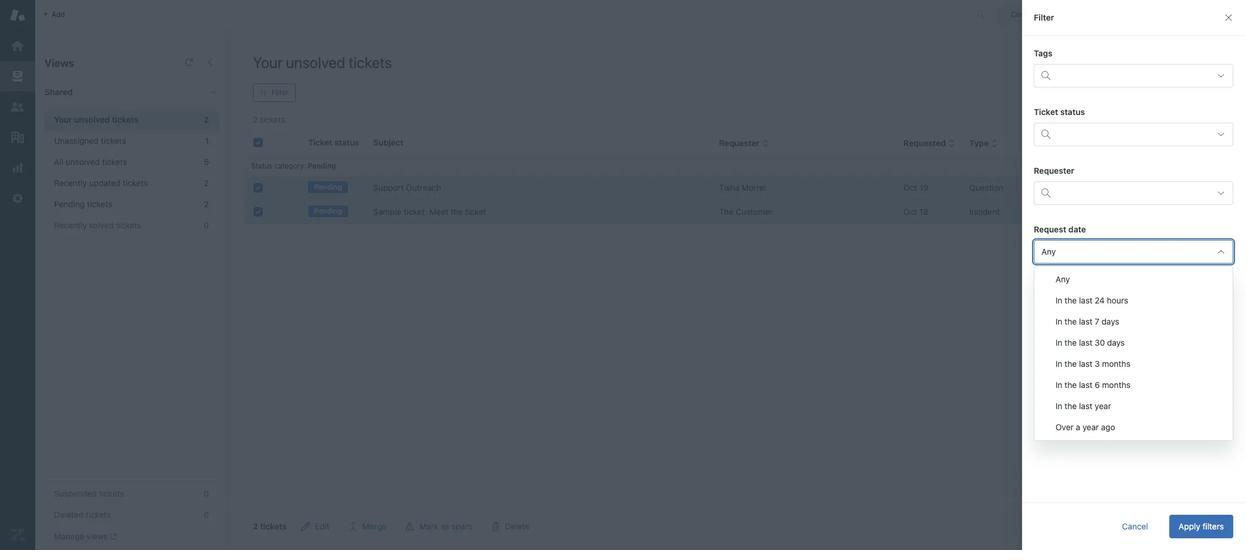 Task type: vqa. For each thing, say whether or not it's contained in the screenshot.


Task type: locate. For each thing, give the bounding box(es) containing it.
in inside in the last 24 hours option
[[1056, 295, 1063, 305]]

any field up any option
[[1035, 240, 1234, 264]]

1 months from the top
[[1103, 359, 1131, 369]]

19
[[920, 183, 929, 193]]

in inside in the last 7 days option
[[1056, 316, 1063, 326]]

2 last from the top
[[1080, 316, 1093, 326]]

unassigned
[[54, 136, 99, 146]]

2 oct from the top
[[904, 207, 918, 217]]

2 vertical spatial any
[[1042, 364, 1057, 374]]

deleted tickets
[[54, 510, 111, 520]]

1 vertical spatial filter
[[272, 88, 289, 97]]

days for in the last 30 days
[[1108, 338, 1126, 348]]

the
[[451, 207, 463, 217], [1065, 295, 1078, 305], [1065, 316, 1078, 326], [1065, 338, 1078, 348], [1065, 359, 1078, 369], [1065, 380, 1078, 390], [1065, 401, 1078, 411]]

0 vertical spatial your
[[253, 53, 283, 71]]

edit
[[315, 521, 330, 531]]

days right the 7
[[1102, 316, 1120, 326]]

last
[[1080, 295, 1093, 305], [1080, 316, 1093, 326], [1080, 338, 1093, 348], [1080, 359, 1093, 369], [1080, 380, 1093, 390], [1080, 401, 1093, 411]]

any field down the in the last 30 days option
[[1035, 358, 1234, 381]]

0 for suspended tickets
[[204, 489, 209, 498]]

your up 'unassigned'
[[54, 114, 72, 124]]

in up in the last year on the bottom of the page
[[1056, 380, 1063, 390]]

3 0 from the top
[[204, 510, 209, 520]]

7
[[1096, 316, 1100, 326]]

year right a at the right
[[1083, 422, 1100, 432]]

days inside option
[[1108, 338, 1126, 348]]

support outreach link
[[374, 182, 441, 194]]

0 for deleted tickets
[[204, 510, 209, 520]]

0 horizontal spatial your
[[54, 114, 72, 124]]

pending
[[308, 161, 336, 170], [314, 183, 342, 192], [54, 199, 85, 209], [314, 207, 342, 216]]

unsolved up filter button
[[286, 53, 345, 71]]

5 in from the top
[[1056, 380, 1063, 390]]

1 in from the top
[[1056, 295, 1063, 305]]

1 vertical spatial requester
[[1035, 166, 1075, 176]]

0
[[204, 220, 209, 230], [204, 489, 209, 498], [204, 510, 209, 520]]

0 vertical spatial any
[[1042, 247, 1057, 257]]

in up in the last 30 days
[[1056, 316, 1063, 326]]

your unsolved tickets up unassigned tickets at left
[[54, 114, 139, 124]]

2 recently from the top
[[54, 220, 87, 230]]

requester inside button
[[720, 138, 760, 148]]

1 vertical spatial your
[[54, 114, 72, 124]]

in the last 6 months option
[[1035, 375, 1234, 396]]

in
[[1056, 295, 1063, 305], [1056, 316, 1063, 326], [1056, 338, 1063, 348], [1056, 359, 1063, 369], [1056, 380, 1063, 390], [1056, 401, 1063, 411]]

support outreach
[[374, 183, 441, 193]]

zendesk support image
[[10, 8, 25, 23]]

0 horizontal spatial cancel
[[1123, 521, 1149, 531]]

in for in the last 3 months
[[1056, 359, 1063, 369]]

get started image
[[10, 38, 25, 53]]

unsolved for 2
[[74, 114, 110, 124]]

2 for pending tickets
[[204, 199, 209, 209]]

0 vertical spatial filter
[[1035, 12, 1055, 22]]

1 vertical spatial priority
[[1035, 342, 1064, 352]]

year inside option
[[1096, 401, 1112, 411]]

last for 24
[[1080, 295, 1093, 305]]

6 last from the top
[[1080, 401, 1093, 411]]

0 vertical spatial year
[[1096, 401, 1112, 411]]

apply
[[1179, 521, 1201, 531]]

days right 30
[[1108, 338, 1126, 348]]

last left 24
[[1080, 295, 1093, 305]]

0 horizontal spatial cancel button
[[1113, 515, 1158, 538]]

subject
[[374, 137, 404, 147]]

in the last 6 months
[[1056, 380, 1131, 390]]

0 vertical spatial any field
[[1035, 240, 1234, 264]]

all unsolved tickets
[[54, 157, 127, 167]]

2 months from the top
[[1103, 380, 1131, 390]]

None field
[[1035, 299, 1234, 322]]

1 horizontal spatial filter
[[1035, 12, 1055, 22]]

any
[[1042, 247, 1057, 257], [1056, 274, 1071, 284], [1042, 364, 1057, 374]]

0 horizontal spatial your unsolved tickets
[[54, 114, 139, 124]]

0 vertical spatial your unsolved tickets
[[253, 53, 392, 71]]

1 vertical spatial days
[[1108, 338, 1126, 348]]

unsolved up unassigned tickets at left
[[74, 114, 110, 124]]

in down in the last 7 days
[[1056, 338, 1063, 348]]

1 last from the top
[[1080, 295, 1093, 305]]

date
[[1069, 224, 1087, 234]]

any down request
[[1042, 247, 1057, 257]]

manage
[[54, 531, 84, 541]]

manage views link
[[54, 531, 117, 542]]

1 vertical spatial any field
[[1035, 358, 1234, 381]]

2 row from the top
[[244, 200, 1237, 224]]

1 vertical spatial year
[[1083, 422, 1100, 432]]

the inside option
[[1065, 401, 1078, 411]]

0 vertical spatial recently
[[54, 178, 87, 188]]

oct 19
[[904, 183, 929, 193]]

2 cancel from the left
[[1187, 521, 1213, 531]]

0 vertical spatial type
[[970, 138, 989, 148]]

2 cancel button from the left
[[1178, 515, 1222, 538]]

in inside option
[[1056, 380, 1063, 390]]

priority down in the last 7 days
[[1035, 342, 1064, 352]]

1 vertical spatial your unsolved tickets
[[54, 114, 139, 124]]

months right 3
[[1103, 359, 1131, 369]]

requester
[[720, 138, 760, 148], [1035, 166, 1075, 176]]

1 row from the top
[[244, 176, 1237, 200]]

conversations button
[[999, 5, 1086, 24]]

in inside option
[[1056, 338, 1063, 348]]

row down tisha morrel
[[244, 200, 1237, 224]]

admin image
[[10, 191, 25, 206]]

delete button
[[482, 515, 539, 538]]

over a year ago
[[1056, 422, 1116, 432]]

the inside option
[[1065, 338, 1078, 348]]

1 cancel button from the left
[[1113, 515, 1158, 538]]

the inside row
[[451, 207, 463, 217]]

24
[[1096, 295, 1105, 305]]

the for in the last year
[[1065, 401, 1078, 411]]

in the last 24 hours
[[1056, 295, 1129, 305]]

the down in the last 7 days
[[1065, 338, 1078, 348]]

views
[[45, 57, 74, 69]]

oct
[[904, 183, 918, 193], [904, 207, 918, 217]]

recently down 'all'
[[54, 178, 87, 188]]

sample
[[374, 207, 402, 217]]

manage views
[[54, 531, 108, 541]]

1 recently from the top
[[54, 178, 87, 188]]

tickets inside "now showing 2 tickets" "region"
[[260, 521, 287, 531]]

last up over a year ago
[[1080, 401, 1093, 411]]

1 horizontal spatial type
[[1035, 283, 1054, 293]]

last left 3
[[1080, 359, 1093, 369]]

2 0 from the top
[[204, 489, 209, 498]]

organizations image
[[10, 130, 25, 145]]

the for in the last 3 months
[[1065, 359, 1078, 369]]

pending tickets
[[54, 199, 112, 209]]

1 horizontal spatial cancel
[[1187, 521, 1213, 531]]

row up the customer
[[244, 176, 1237, 200]]

year
[[1096, 401, 1112, 411], [1083, 422, 1100, 432]]

meet
[[430, 207, 449, 217]]

1 vertical spatial type
[[1035, 283, 1054, 293]]

1 horizontal spatial requester
[[1035, 166, 1075, 176]]

the right "meet"
[[451, 207, 463, 217]]

0 vertical spatial months
[[1103, 359, 1131, 369]]

status
[[1061, 107, 1086, 117]]

1 vertical spatial unsolved
[[74, 114, 110, 124]]

recently down pending tickets
[[54, 220, 87, 230]]

filter
[[1035, 12, 1055, 22], [272, 88, 289, 97]]

days inside option
[[1102, 316, 1120, 326]]

the left 3
[[1065, 359, 1078, 369]]

3 in from the top
[[1056, 338, 1063, 348]]

2 for recently updated tickets
[[204, 178, 209, 188]]

unsolved down 'unassigned'
[[66, 157, 100, 167]]

last left 6
[[1080, 380, 1093, 390]]

1 cancel from the left
[[1123, 521, 1149, 531]]

4 in from the top
[[1056, 359, 1063, 369]]

the up over
[[1065, 401, 1078, 411]]

months for in the last 6 months
[[1103, 380, 1131, 390]]

2 for your unsolved tickets
[[204, 114, 209, 124]]

in for in the last year
[[1056, 401, 1063, 411]]

last left 30
[[1080, 338, 1093, 348]]

edit button
[[292, 515, 339, 538]]

priority up low
[[1101, 138, 1130, 148]]

in up over
[[1056, 401, 1063, 411]]

type
[[970, 138, 989, 148], [1035, 283, 1054, 293]]

row
[[244, 176, 1237, 200], [244, 200, 1237, 224]]

ticket
[[465, 207, 486, 217]]

3 last from the top
[[1080, 338, 1093, 348]]

support
[[374, 183, 404, 193]]

6 in from the top
[[1056, 401, 1063, 411]]

2 in from the top
[[1056, 316, 1063, 326]]

0 horizontal spatial type
[[970, 138, 989, 148]]

0 vertical spatial priority
[[1101, 138, 1130, 148]]

none field inside filter dialog
[[1035, 299, 1234, 322]]

1 vertical spatial months
[[1103, 380, 1131, 390]]

last left the 7
[[1080, 316, 1093, 326]]

in down in the last 30 days
[[1056, 359, 1063, 369]]

priority
[[1101, 138, 1130, 148], [1035, 342, 1064, 352]]

2 vertical spatial 0
[[204, 510, 209, 520]]

oct left 18
[[904, 207, 918, 217]]

0 vertical spatial days
[[1102, 316, 1120, 326]]

oct left 19
[[904, 183, 918, 193]]

last inside option
[[1080, 401, 1093, 411]]

any up in the last 6 months
[[1042, 364, 1057, 374]]

type inside filter dialog
[[1035, 283, 1054, 293]]

mark
[[420, 521, 439, 531]]

1 oct from the top
[[904, 183, 918, 193]]

zendesk image
[[10, 527, 25, 543]]

your up filter button
[[253, 53, 283, 71]]

1 vertical spatial recently
[[54, 220, 87, 230]]

last inside option
[[1080, 338, 1093, 348]]

Any field
[[1035, 240, 1234, 264], [1035, 358, 1234, 381]]

requester button
[[720, 138, 769, 149]]

any for request date
[[1042, 247, 1057, 257]]

oct for oct 19
[[904, 183, 918, 193]]

as
[[441, 521, 450, 531]]

delete
[[505, 521, 530, 531]]

spam
[[452, 521, 472, 531]]

unsolved for 5
[[66, 157, 100, 167]]

1 horizontal spatial priority
[[1101, 138, 1130, 148]]

type button
[[970, 138, 999, 149]]

your unsolved tickets
[[253, 53, 392, 71], [54, 114, 139, 124]]

type inside button
[[970, 138, 989, 148]]

0 vertical spatial oct
[[904, 183, 918, 193]]

1 vertical spatial 0
[[204, 489, 209, 498]]

1 vertical spatial oct
[[904, 207, 918, 217]]

the left the 7
[[1065, 316, 1078, 326]]

0 horizontal spatial filter
[[272, 88, 289, 97]]

2 vertical spatial unsolved
[[66, 157, 100, 167]]

1 horizontal spatial cancel button
[[1178, 515, 1222, 538]]

in up in the last 7 days
[[1056, 295, 1063, 305]]

year up ago
[[1096, 401, 1112, 411]]

priority inside button
[[1101, 138, 1130, 148]]

your unsolved tickets up filter button
[[253, 53, 392, 71]]

cancel
[[1123, 521, 1149, 531], [1187, 521, 1213, 531]]

in for in the last 7 days
[[1056, 316, 1063, 326]]

2 any field from the top
[[1035, 358, 1234, 381]]

4 last from the top
[[1080, 359, 1093, 369]]

0 horizontal spatial priority
[[1035, 342, 1064, 352]]

last for year
[[1080, 401, 1093, 411]]

the up in the last 7 days
[[1065, 295, 1078, 305]]

apply filters button
[[1170, 515, 1234, 538]]

0 horizontal spatial requester
[[720, 138, 760, 148]]

recently
[[54, 178, 87, 188], [54, 220, 87, 230]]

1 any field from the top
[[1035, 240, 1234, 264]]

1 0 from the top
[[204, 220, 209, 230]]

0 vertical spatial 0
[[204, 220, 209, 230]]

in the last 24 hours option
[[1035, 290, 1234, 311]]

any up in the last 24 hours
[[1056, 274, 1071, 284]]

in inside in the last year option
[[1056, 401, 1063, 411]]

unsolved
[[286, 53, 345, 71], [74, 114, 110, 124], [66, 157, 100, 167]]

0 vertical spatial requester
[[720, 138, 760, 148]]

filter inside dialog
[[1035, 12, 1055, 22]]

close drawer image
[[1225, 13, 1234, 22]]

tags element
[[1035, 64, 1234, 87]]

0 for recently solved tickets
[[204, 220, 209, 230]]

in inside in the last 3 months option
[[1056, 359, 1063, 369]]

1 vertical spatial any
[[1056, 274, 1071, 284]]

5 last from the top
[[1080, 380, 1093, 390]]

months right 6
[[1103, 380, 1131, 390]]

shared heading
[[35, 75, 229, 110]]

the up in the last year on the bottom of the page
[[1065, 380, 1078, 390]]



Task type: describe. For each thing, give the bounding box(es) containing it.
ticket status
[[1035, 107, 1086, 117]]

sample ticket: meet the ticket link
[[374, 206, 486, 218]]

priority inside filter dialog
[[1035, 342, 1064, 352]]

morrel
[[742, 183, 767, 193]]

all
[[54, 157, 63, 167]]

6
[[1096, 380, 1101, 390]]

now showing 2 tickets region
[[230, 126, 1246, 550]]

merge button
[[339, 515, 396, 538]]

0 vertical spatial unsolved
[[286, 53, 345, 71]]

requester inside filter dialog
[[1035, 166, 1075, 176]]

last for 7
[[1080, 316, 1093, 326]]

main element
[[0, 0, 35, 550]]

mark as spam
[[420, 521, 472, 531]]

tags
[[1035, 48, 1053, 58]]

filter inside button
[[272, 88, 289, 97]]

recently updated tickets
[[54, 178, 148, 188]]

shared
[[45, 87, 73, 97]]

unassigned tickets
[[54, 136, 126, 146]]

cancel inside "now showing 2 tickets" "region"
[[1187, 521, 1213, 531]]

in the last 7 days
[[1056, 316, 1120, 326]]

request
[[1035, 224, 1067, 234]]

ago
[[1102, 422, 1116, 432]]

filters
[[1203, 521, 1225, 531]]

any inside any option
[[1056, 274, 1071, 284]]

row containing support outreach
[[244, 176, 1237, 200]]

suspended tickets
[[54, 489, 124, 498]]

in for in the last 6 months
[[1056, 380, 1063, 390]]

filter button
[[253, 83, 296, 102]]

any field for priority
[[1035, 358, 1234, 381]]

any for priority
[[1042, 364, 1057, 374]]

request date
[[1035, 224, 1087, 234]]

sample ticket: meet the ticket
[[374, 207, 486, 217]]

updated
[[89, 178, 121, 188]]

the for in the last 7 days
[[1065, 316, 1078, 326]]

priority button
[[1101, 138, 1140, 149]]

year inside option
[[1083, 422, 1100, 432]]

1 horizontal spatial your
[[253, 53, 283, 71]]

question
[[970, 183, 1004, 193]]

in the last 30 days
[[1056, 338, 1126, 348]]

in the last year
[[1056, 401, 1112, 411]]

in the last year option
[[1035, 396, 1234, 417]]

(opens in a new tab) image
[[108, 533, 117, 540]]

requested
[[904, 138, 947, 148]]

the for in the last 24 hours
[[1065, 295, 1078, 305]]

apply filters
[[1179, 521, 1225, 531]]

row containing sample ticket: meet the ticket
[[244, 200, 1237, 224]]

recently for recently updated tickets
[[54, 178, 87, 188]]

5
[[204, 157, 209, 167]]

any field for request date
[[1035, 240, 1234, 264]]

in for in the last 24 hours
[[1056, 295, 1063, 305]]

months for in the last 3 months
[[1103, 359, 1131, 369]]

recently solved tickets
[[54, 220, 141, 230]]

views image
[[10, 69, 25, 84]]

in for in the last 30 days
[[1056, 338, 1063, 348]]

over a year ago option
[[1035, 417, 1234, 438]]

request date list box
[[1035, 266, 1234, 441]]

a
[[1077, 422, 1081, 432]]

the for in the last 6 months
[[1065, 380, 1078, 390]]

cancel button inside filter dialog
[[1113, 515, 1158, 538]]

status
[[251, 161, 273, 170]]

2 inside "region"
[[253, 521, 258, 531]]

filter dialog
[[1023, 0, 1246, 550]]

last for 6
[[1080, 380, 1093, 390]]

in the last 3 months
[[1056, 359, 1131, 369]]

merge
[[363, 521, 387, 531]]

tisha morrel
[[720, 183, 767, 193]]

ticket
[[1035, 107, 1059, 117]]

solved
[[89, 220, 114, 230]]

recently for recently solved tickets
[[54, 220, 87, 230]]

30
[[1096, 338, 1106, 348]]

hours
[[1108, 295, 1129, 305]]

the for in the last 30 days
[[1065, 338, 1078, 348]]

cancel button inside "now showing 2 tickets" "region"
[[1178, 515, 1222, 538]]

status category: pending
[[251, 161, 336, 170]]

the customer
[[720, 207, 773, 217]]

any option
[[1035, 269, 1234, 290]]

oct for oct 18
[[904, 207, 918, 217]]

customer
[[736, 207, 773, 217]]

last for 3
[[1080, 359, 1093, 369]]

views
[[86, 531, 108, 541]]

oct 18
[[904, 207, 929, 217]]

the
[[720, 207, 734, 217]]

over
[[1056, 422, 1074, 432]]

requested button
[[904, 138, 956, 149]]

requester element
[[1035, 181, 1234, 205]]

1 horizontal spatial your unsolved tickets
[[253, 53, 392, 71]]

low
[[1101, 183, 1116, 193]]

last for 30
[[1080, 338, 1093, 348]]

cancel inside filter dialog
[[1123, 521, 1149, 531]]

outreach
[[406, 183, 441, 193]]

1
[[205, 136, 209, 146]]

reporting image
[[10, 160, 25, 176]]

ticket:
[[404, 207, 427, 217]]

tisha
[[720, 183, 740, 193]]

shared button
[[35, 75, 198, 110]]

conversations
[[1011, 10, 1059, 18]]

mark as spam button
[[396, 515, 482, 538]]

3
[[1096, 359, 1101, 369]]

2 tickets
[[253, 521, 287, 531]]

ticket status element
[[1035, 123, 1234, 146]]

in the last 3 months option
[[1035, 353, 1234, 375]]

category:
[[275, 161, 306, 170]]

customers image
[[10, 99, 25, 114]]

18
[[920, 207, 929, 217]]

suspended
[[54, 489, 97, 498]]

incident
[[970, 207, 1000, 217]]

deleted
[[54, 510, 84, 520]]

in the last 30 days option
[[1035, 332, 1234, 353]]

in the last 7 days option
[[1035, 311, 1234, 332]]

days for in the last 7 days
[[1102, 316, 1120, 326]]

refresh views pane image
[[184, 58, 194, 67]]

collapse views pane image
[[205, 58, 215, 67]]



